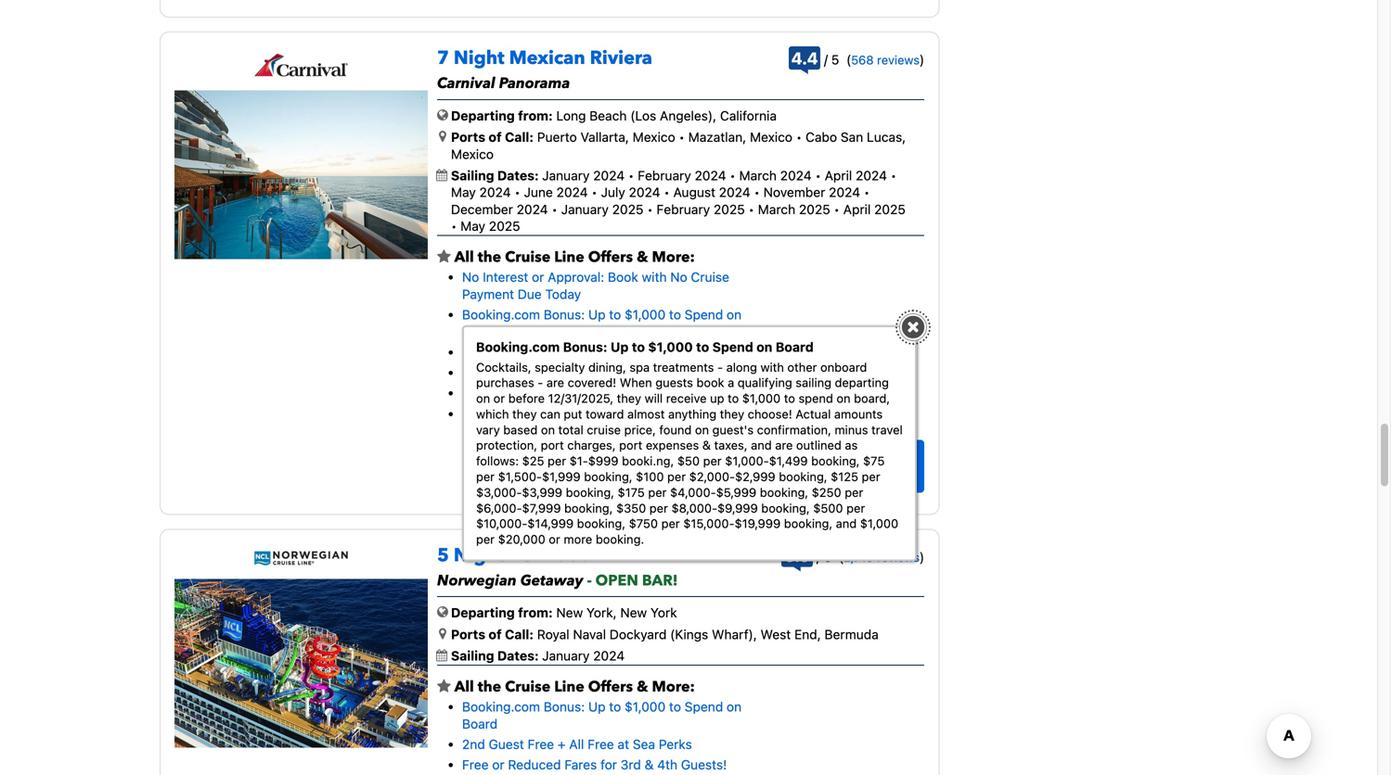 Task type: describe. For each thing, give the bounding box(es) containing it.
before
[[508, 392, 545, 406]]

1 no from the left
[[462, 270, 479, 285]]

january for january 2024 • february 2024 • march 2024 • april 2024 • may 2024 • june 2024 • july 2024 • august 2024 • november 2024 • december 2024 • january 2025 • february 2025 • march 2025 • april 2025 • may 2025
[[542, 168, 590, 183]]

5 inside 5 night bermuda norwegian getaway - open bar!
[[437, 543, 449, 569]]

norwegian getaway image
[[174, 580, 428, 749]]

angeles),
[[660, 108, 717, 123]]

$1-
[[570, 454, 588, 468]]

0 vertical spatial april
[[825, 168, 852, 183]]

or up 2-
[[493, 392, 505, 406]]

$2,000-
[[689, 470, 735, 484]]

up to 2-category upgrade! link
[[462, 406, 627, 422]]

open
[[596, 571, 638, 592]]

) for 7 night mexican riviera
[[920, 52, 925, 67]]

riviera
[[590, 46, 652, 71]]

globe image
[[437, 606, 448, 619]]

covered!
[[568, 376, 616, 390]]

of for 5 night bermuda
[[489, 627, 502, 643]]

savings
[[600, 345, 647, 360]]

up down 'early'
[[462, 406, 479, 422]]

all for 7 night mexican riviera
[[454, 247, 474, 268]]

sailing for 5 night bermuda
[[451, 649, 494, 664]]

2,719 reviews link
[[844, 551, 920, 565]]

upgrade!
[[571, 406, 627, 422]]

per down the $125 on the bottom right of page
[[845, 486, 863, 500]]

4th
[[657, 758, 678, 773]]

2025 down 'august' on the top of the page
[[714, 202, 745, 217]]

0 vertical spatial february
[[638, 168, 691, 183]]

put
[[564, 407, 582, 421]]

calendar image
[[436, 169, 447, 181]]

up
[[710, 392, 724, 406]]

/ for 7 night mexican riviera
[[824, 52, 828, 67]]

(kings
[[670, 627, 708, 643]]

2024 up the july
[[593, 168, 625, 183]]

2024 right the july
[[629, 185, 660, 200]]

or inside booking.com bonus: up to $1,000 to spend on board 2nd guest free + all free at sea perks free or reduced fares for 3rd & 4th guests!
[[492, 758, 505, 773]]

$5,999
[[716, 486, 757, 500]]

$6,000-
[[476, 501, 522, 515]]

& inside no interest or approval: book with no cruise payment due today booking.com bonus: up to $1,000 to spend on board great rates sale: 35% savings & free upgrades exclusive: up to $200 to spend on board! early saver sale: up to $50 to spend on board up to 2-category upgrade!
[[651, 345, 660, 360]]

- inside 5 night bermuda norwegian getaway - open bar!
[[587, 571, 592, 592]]

board down "along"
[[705, 386, 740, 401]]

specialty
[[535, 360, 585, 374]]

& up "book"
[[637, 247, 648, 268]]

$10,000-
[[476, 517, 527, 531]]

reviews for 7 night mexican riviera
[[877, 53, 920, 67]]

taxes,
[[714, 439, 748, 453]]

2025 down the july
[[612, 202, 644, 217]]

great
[[462, 345, 495, 360]]

january 2024
[[542, 649, 625, 664]]

interior from $429
[[468, 446, 629, 481]]

found
[[659, 423, 692, 437]]

york
[[651, 606, 677, 621]]

per up $1,999
[[548, 454, 566, 468]]

+
[[558, 737, 566, 753]]

long
[[556, 108, 586, 123]]

or down $14,999
[[549, 533, 560, 547]]

on up which
[[476, 392, 490, 406]]

up down $200
[[565, 386, 582, 401]]

& inside booking.com bonus: up to $1,000 to spend on board cocktails, specialty dining, spa treatments - along with other onboard purchases - are covered! when guests book a qualifying sailing departing on or before 12/31/2025, they will receive up to $1,000 to spend on board, which they can put toward almost anything they choose! actual amounts vary based on total cruise price, found on guest's confirmation, minus travel protection, port charges, port expenses & taxes, and are outlined as follows: $25 per $1-$999 booki.ng, $50 per $1,000-$1,499 booking, $75 per $1,500-$1,999 booking, $100 per $2,000-$2,999 booking, $125 per $3,000-$3,999 booking, $175 per $4,000-$5,999 booking, $250 per $6,000-$7,999 booking, $350 per $8,000-$9,999 booking, $500 per $10,000-$14,999 booking, $750 per $15,000-$19,999 booking, and $1,000 per $20,000 or more booking.
[[702, 439, 711, 453]]

offers for 7 night mexican riviera
[[588, 247, 633, 268]]

mexican
[[509, 46, 585, 71]]

from
[[519, 456, 547, 471]]

all the cruise line offers & more: for 5 night bermuda
[[451, 677, 695, 698]]

free up "free or reduced fares for 3rd & 4th guests!" link
[[588, 737, 614, 753]]

2 booking.com bonus: up to $1,000 to spend on board link from the top
[[462, 700, 742, 732]]

carnival cruise line image
[[254, 53, 348, 77]]

12/31/2025,
[[548, 392, 614, 406]]

0 vertical spatial may
[[451, 185, 476, 200]]

booking.
[[596, 533, 644, 547]]

on up amounts
[[837, 392, 851, 406]]

free down 2nd
[[462, 758, 489, 773]]

up inside booking.com bonus: up to $1,000 to spend on board 2nd guest free + all free at sea perks free or reduced fares for 3rd & 4th guests!
[[588, 700, 606, 715]]

$4,000-
[[670, 486, 716, 500]]

lucas,
[[867, 130, 906, 145]]

2 port from the left
[[619, 439, 643, 453]]

2-
[[498, 406, 512, 422]]

on down the anything at the bottom of page
[[695, 423, 709, 437]]

board inside booking.com bonus: up to $1,000 to spend on board cocktails, specialty dining, spa treatments - along with other onboard purchases - are covered! when guests book a qualifying sailing departing on or before 12/31/2025, they will receive up to $1,000 to spend on board, which they can put toward almost anything they choose! actual amounts vary based on total cruise price, found on guest's confirmation, minus travel protection, port charges, port expenses & taxes, and are outlined as follows: $25 per $1-$999 booki.ng, $50 per $1,000-$1,499 booking, $75 per $1,500-$1,999 booking, $100 per $2,000-$2,999 booking, $125 per $3,000-$3,999 booking, $175 per $4,000-$5,999 booking, $250 per $6,000-$7,999 booking, $350 per $8,000-$9,999 booking, $500 per $10,000-$14,999 booking, $750 per $15,000-$19,999 booking, and $1,000 per $20,000 or more booking.
[[776, 340, 814, 355]]

at
[[618, 737, 629, 753]]

departing for 7 night mexican riviera
[[451, 108, 515, 123]]

book
[[697, 376, 724, 390]]

0 vertical spatial -
[[717, 360, 723, 374]]

norwegian
[[437, 571, 517, 592]]

toward
[[586, 407, 624, 421]]

( for 7 night mexican riviera
[[846, 52, 851, 67]]

all for 5 night bermuda
[[454, 677, 474, 698]]

2024 down naval
[[593, 649, 625, 664]]

$750
[[629, 517, 658, 531]]

0 vertical spatial march
[[739, 168, 777, 183]]

1 vertical spatial are
[[775, 439, 793, 453]]

7 night mexican riviera carnival panorama
[[437, 46, 652, 94]]

2024 up november
[[780, 168, 812, 183]]

departing for 5 night bermuda
[[451, 606, 515, 621]]

getaway
[[520, 571, 583, 592]]

will
[[645, 392, 663, 406]]

4.4 / 5 ( 568 reviews )
[[791, 48, 925, 68]]

royal
[[537, 627, 570, 643]]

1 booking.com bonus: up to $1,000 to spend on board link from the top
[[462, 307, 742, 339]]

sailing for 7 night mexican riviera
[[451, 168, 494, 183]]

4.4
[[791, 48, 818, 68]]

interest
[[483, 270, 528, 285]]

booki.ng,
[[622, 454, 674, 468]]

board up great
[[462, 324, 498, 339]]

1 horizontal spatial they
[[617, 392, 641, 406]]

star image
[[437, 680, 451, 694]]

globe image
[[437, 108, 448, 121]]

guests
[[655, 376, 693, 390]]

2,719
[[844, 551, 874, 565]]

booking.com bonus: up to $1,000 to spend on board 2nd guest free + all free at sea perks free or reduced fares for 3rd & 4th guests!
[[462, 700, 742, 773]]

offers for 5 night bermuda
[[588, 677, 633, 698]]

no interest or approval: book with no cruise payment due today link
[[462, 270, 729, 302]]

2024 down lucas,
[[856, 168, 887, 183]]

cruise inside no interest or approval: book with no cruise payment due today booking.com bonus: up to $1,000 to spend on board great rates sale: 35% savings & free upgrades exclusive: up to $200 to spend on board! early saver sale: up to $50 to spend on board up to 2-category upgrade!
[[691, 270, 729, 285]]

from: for 5 night bermuda
[[518, 606, 553, 621]]

& inside booking.com bonus: up to $1,000 to spend on board 2nd guest free + all free at sea perks free or reduced fares for 3rd & 4th guests!
[[645, 758, 654, 773]]

($61 / night)
[[638, 456, 704, 471]]

mazatlan,
[[688, 130, 746, 145]]

per up $4,000-
[[667, 470, 686, 484]]

spend inside booking.com bonus: up to $1,000 to spend on board cocktails, specialty dining, spa treatments - along with other onboard purchases - are covered! when guests book a qualifying sailing departing on or before 12/31/2025, they will receive up to $1,000 to spend on board, which they can put toward almost anything they choose! actual amounts vary based on total cruise price, found on guest's confirmation, minus travel protection, port charges, port expenses & taxes, and are outlined as follows: $25 per $1-$999 booki.ng, $50 per $1,000-$1,499 booking, $75 per $1,500-$1,999 booking, $100 per $2,000-$2,999 booking, $125 per $3,000-$3,999 booking, $175 per $4,000-$5,999 booking, $250 per $6,000-$7,999 booking, $350 per $8,000-$9,999 booking, $500 per $10,000-$14,999 booking, $750 per $15,000-$19,999 booking, and $1,000 per $20,000 or more booking.
[[712, 340, 753, 355]]

minus
[[835, 423, 868, 437]]

0 horizontal spatial are
[[547, 376, 564, 390]]

up inside booking.com bonus: up to $1,000 to spend on board cocktails, specialty dining, spa treatments - along with other onboard purchases - are covered! when guests book a qualifying sailing departing on or before 12/31/2025, they will receive up to $1,000 to spend on board, which they can put toward almost anything they choose! actual amounts vary based on total cruise price, found on guest's confirmation, minus travel protection, port charges, port expenses & taxes, and are outlined as follows: $25 per $1-$999 booki.ng, $50 per $1,000-$1,499 booking, $75 per $1,500-$1,999 booking, $100 per $2,000-$2,999 booking, $125 per $3,000-$3,999 booking, $175 per $4,000-$5,999 booking, $250 per $6,000-$7,999 booking, $350 per $8,000-$9,999 booking, $500 per $10,000-$14,999 booking, $750 per $15,000-$19,999 booking, and $1,000 per $20,000 or more booking.
[[611, 340, 629, 355]]

cruise
[[587, 423, 621, 437]]

as
[[845, 439, 858, 453]]

puerto vallarta, mexico • mazatlan, mexico
[[537, 130, 793, 145]]

the for 7 night mexican riviera
[[478, 247, 501, 268]]

departing from: long beach (los angeles), california
[[451, 108, 777, 123]]

night for 5
[[454, 543, 505, 569]]

2025 down lucas,
[[874, 202, 906, 217]]

per down follows:
[[476, 470, 495, 484]]

on right spa
[[654, 365, 669, 381]]

1 vertical spatial -
[[538, 376, 543, 390]]

1 vertical spatial and
[[836, 517, 857, 531]]

free inside no interest or approval: book with no cruise payment due today booking.com bonus: up to $1,000 to spend on board great rates sale: 35% savings & free upgrades exclusive: up to $200 to spend on board! early saver sale: up to $50 to spend on board up to 2-category upgrade!
[[663, 345, 690, 360]]

map marker image for 7 night mexican riviera
[[439, 130, 446, 143]]

reduced
[[508, 758, 561, 773]]

spend
[[799, 392, 833, 406]]

per up $2,000-
[[703, 454, 722, 468]]

(los
[[630, 108, 656, 123]]

vary
[[476, 423, 500, 437]]

$1,000 down the qualifying
[[742, 392, 781, 406]]

more
[[564, 533, 592, 547]]

$125
[[831, 470, 858, 484]]

early saver sale: up to $50 to spend on board link
[[462, 386, 740, 401]]

$1,000 up treatments
[[648, 340, 693, 355]]

booking.com for booking.com bonus: up to $1,000 to spend on board 2nd guest free + all free at sea perks free or reduced fares for 3rd & 4th guests!
[[462, 700, 540, 715]]

& down dockyard
[[637, 677, 648, 698]]

up down no interest or approval: book with no cruise payment due today link
[[588, 307, 606, 322]]

travel
[[872, 423, 903, 437]]

the for 5 night bermuda
[[478, 677, 501, 698]]

actual
[[796, 407, 831, 421]]

cruise for 7 night mexican riviera
[[505, 247, 551, 268]]

per right $500
[[847, 501, 865, 515]]

free left +
[[528, 737, 554, 753]]

per up $750
[[650, 501, 668, 515]]

outlined
[[796, 439, 842, 453]]

1 vertical spatial /
[[665, 456, 669, 471]]

booking.com for booking.com bonus: up to $1,000 to spend on board cocktails, specialty dining, spa treatments - along with other onboard purchases - are covered! when guests book a qualifying sailing departing on or before 12/31/2025, they will receive up to $1,000 to spend on board, which they can put toward almost anything they choose! actual amounts vary based on total cruise price, found on guest's confirmation, minus travel protection, port charges, port expenses & taxes, and are outlined as follows: $25 per $1-$999 booki.ng, $50 per $1,000-$1,499 booking, $75 per $1,500-$1,999 booking, $100 per $2,000-$2,999 booking, $125 per $3,000-$3,999 booking, $175 per $4,000-$5,999 booking, $250 per $6,000-$7,999 booking, $350 per $8,000-$9,999 booking, $500 per $10,000-$14,999 booking, $750 per $15,000-$19,999 booking, and $1,000 per $20,000 or more booking.
[[476, 340, 560, 355]]

approval:
[[548, 270, 604, 285]]

5 night bermuda norwegian getaway - open bar!
[[437, 543, 678, 592]]

1 vertical spatial march
[[758, 202, 796, 217]]

sailing dates: for 7 night mexican riviera
[[451, 168, 542, 183]]

panorama
[[499, 73, 570, 94]]

board,
[[854, 392, 890, 406]]

reviews for 5 night bermuda
[[877, 551, 920, 565]]

early
[[462, 386, 492, 401]]

2024 up december
[[479, 185, 511, 200]]

per down $100
[[648, 486, 667, 500]]

spend down 'savings'
[[612, 365, 650, 381]]

asterisk image
[[629, 450, 635, 457]]

guests!
[[681, 758, 727, 773]]

choose!
[[748, 407, 792, 421]]



Task type: locate. For each thing, give the bounding box(es) containing it.
norwegian cruise line image
[[254, 551, 348, 567]]

to
[[609, 307, 621, 322], [669, 307, 681, 322], [632, 340, 645, 355], [696, 340, 709, 355], [546, 365, 558, 381], [596, 365, 608, 381], [586, 386, 598, 401], [629, 386, 641, 401], [728, 392, 739, 406], [784, 392, 795, 406], [483, 406, 495, 422], [609, 700, 621, 715], [669, 700, 681, 715]]

1 the from the top
[[478, 247, 501, 268]]

0 horizontal spatial $50
[[602, 386, 625, 401]]

2 reviews from the top
[[877, 551, 920, 565]]

0 horizontal spatial bermuda
[[509, 543, 591, 569]]

5 left 568
[[831, 52, 839, 67]]

night)
[[669, 456, 704, 471]]

$19,999
[[735, 517, 781, 531]]

payment
[[462, 287, 514, 302]]

board up other
[[776, 340, 814, 355]]

a
[[728, 376, 734, 390]]

ports of call: down carnival
[[451, 130, 534, 145]]

on inside booking.com bonus: up to $1,000 to spend on board 2nd guest free + all free at sea perks free or reduced fares for 3rd & 4th guests!
[[727, 700, 742, 715]]

- down upgrades
[[717, 360, 723, 374]]

bonus: up exclusive: up to $200 to spend on board! link
[[563, 340, 607, 355]]

dates: up the june
[[497, 168, 539, 183]]

1 vertical spatial $50
[[677, 454, 700, 468]]

2 line from the top
[[554, 677, 585, 698]]

for
[[601, 758, 617, 773]]

1 vertical spatial sale:
[[532, 386, 562, 401]]

($61
[[638, 456, 665, 471]]

1 ) from the top
[[920, 52, 925, 67]]

2024 right the june
[[557, 185, 588, 200]]

0 vertical spatial cruise
[[505, 247, 551, 268]]

2nd guest free + all free at sea perks link
[[462, 737, 692, 753]]

1 of from the top
[[489, 130, 502, 145]]

january
[[542, 168, 590, 183], [561, 202, 609, 217], [542, 649, 590, 664]]

2 night from the top
[[454, 543, 505, 569]]

more: down january 2024 • february 2024 • march 2024 • april 2024 • may 2024 • june 2024 • july 2024 • august 2024 • november 2024 • december 2024 • january 2025 • february 2025 • march 2025 • april 2025 • may 2025
[[652, 247, 695, 268]]

1 departing from the top
[[451, 108, 515, 123]]

1 horizontal spatial /
[[817, 550, 820, 565]]

naval
[[573, 627, 606, 643]]

all the cruise line offers & more: for 7 night mexican riviera
[[451, 247, 695, 268]]

0 vertical spatial all
[[454, 247, 474, 268]]

night up the "norwegian"
[[454, 543, 505, 569]]

0 vertical spatial call:
[[505, 130, 534, 145]]

1 horizontal spatial and
[[836, 517, 857, 531]]

are
[[547, 376, 564, 390], [775, 439, 793, 453]]

0 vertical spatial sailing
[[451, 168, 494, 183]]

- up before
[[538, 376, 543, 390]]

1 vertical spatial ports
[[451, 627, 485, 643]]

no
[[462, 270, 479, 285], [670, 270, 687, 285]]

beach
[[590, 108, 627, 123]]

0 vertical spatial dates:
[[497, 168, 539, 183]]

$7,999
[[522, 501, 561, 515]]

1 vertical spatial the
[[478, 677, 501, 698]]

line up approval:
[[554, 247, 585, 268]]

2 new from the left
[[620, 606, 647, 621]]

board up 2nd
[[462, 717, 498, 732]]

on down the board!
[[687, 386, 702, 401]]

$50 inside booking.com bonus: up to $1,000 to spend on board cocktails, specialty dining, spa treatments - along with other onboard purchases - are covered! when guests book a qualifying sailing departing on or before 12/31/2025, they will receive up to $1,000 to spend on board, which they can put toward almost anything they choose! actual amounts vary based on total cruise price, found on guest's confirmation, minus travel protection, port charges, port expenses & taxes, and are outlined as follows: $25 per $1-$999 booki.ng, $50 per $1,000-$1,499 booking, $75 per $1,500-$1,999 booking, $100 per $2,000-$2,999 booking, $125 per $3,000-$3,999 booking, $175 per $4,000-$5,999 booking, $250 per $6,000-$7,999 booking, $350 per $8,000-$9,999 booking, $500 per $10,000-$14,999 booking, $750 per $15,000-$19,999 booking, and $1,000 per $20,000 or more booking.
[[677, 454, 700, 468]]

1 vertical spatial )
[[920, 550, 925, 565]]

$250
[[812, 486, 841, 500]]

$200
[[561, 365, 593, 381]]

sale: up up to 2-category upgrade! link
[[532, 386, 562, 401]]

3.9 / 5 ( 2,719 reviews )
[[785, 546, 925, 566]]

ports of call: for 7 night mexican riviera
[[451, 130, 534, 145]]

protection,
[[476, 439, 537, 453]]

1 vertical spatial cruise
[[691, 270, 729, 285]]

booking,
[[811, 454, 860, 468], [584, 470, 633, 484], [779, 470, 828, 484], [566, 486, 614, 500], [760, 486, 808, 500], [564, 501, 613, 515], [761, 501, 810, 515], [577, 517, 626, 531], [784, 517, 833, 531]]

no interest or approval: book with no cruise payment due today booking.com bonus: up to $1,000 to spend on board great rates sale: 35% savings & free upgrades exclusive: up to $200 to spend on board! early saver sale: up to $50 to spend on board up to 2-category upgrade!
[[462, 270, 752, 422]]

carnival
[[437, 73, 495, 94]]

night
[[454, 46, 505, 71], [454, 543, 505, 569]]

0 vertical spatial all the cruise line offers & more:
[[451, 247, 695, 268]]

up up 2nd guest free + all free at sea perks link
[[588, 700, 606, 715]]

2 ports from the top
[[451, 627, 485, 643]]

$50
[[602, 386, 625, 401], [677, 454, 700, 468]]

all inside booking.com bonus: up to $1,000 to spend on board 2nd guest free + all free at sea perks free or reduced fares for 3rd & 4th guests!
[[569, 737, 584, 753]]

follows:
[[476, 454, 519, 468]]

dates: for 7 night mexican riviera
[[497, 168, 539, 183]]

sailing right calendar image
[[451, 649, 494, 664]]

0 vertical spatial january
[[542, 168, 590, 183]]

2025 down december
[[489, 219, 520, 234]]

call: for 7 night mexican riviera
[[505, 130, 534, 145]]

dining,
[[588, 360, 626, 374]]

sailing
[[796, 376, 832, 390]]

$9,999
[[717, 501, 758, 515]]

ports for 7 night mexican riviera
[[451, 130, 485, 145]]

$1,000 up sea
[[625, 700, 666, 715]]

-
[[717, 360, 723, 374], [538, 376, 543, 390], [587, 571, 592, 592]]

or inside no interest or approval: book with no cruise payment due today booking.com bonus: up to $1,000 to spend on board great rates sale: 35% savings & free upgrades exclusive: up to $200 to spend on board! early saver sale: up to $50 to spend on board up to 2-category upgrade!
[[532, 270, 544, 285]]

with up the qualifying
[[761, 360, 784, 374]]

1 vertical spatial april
[[843, 202, 871, 217]]

of down the "norwegian"
[[489, 627, 502, 643]]

1 vertical spatial dates:
[[497, 649, 539, 664]]

0 vertical spatial booking.com
[[462, 307, 540, 322]]

0 vertical spatial from:
[[518, 108, 553, 123]]

ports
[[451, 130, 485, 145], [451, 627, 485, 643]]

today
[[545, 287, 581, 302]]

1 vertical spatial map marker image
[[439, 628, 446, 641]]

cabo san lucas, mexico
[[451, 130, 906, 162]]

with inside no interest or approval: book with no cruise payment due today booking.com bonus: up to $1,000 to spend on board great rates sale: 35% savings & free upgrades exclusive: up to $200 to spend on board! early saver sale: up to $50 to spend on board up to 2-category upgrade!
[[642, 270, 667, 285]]

up
[[588, 307, 606, 322], [611, 340, 629, 355], [525, 365, 542, 381], [565, 386, 582, 401], [462, 406, 479, 422], [588, 700, 606, 715]]

february down 'august' on the top of the page
[[657, 202, 710, 217]]

1 vertical spatial sailing
[[451, 649, 494, 664]]

sailing right calendar icon
[[451, 168, 494, 183]]

1 ports of call: from the top
[[451, 130, 534, 145]]

5 inside 3.9 / 5 ( 2,719 reviews )
[[824, 550, 832, 565]]

1 port from the left
[[541, 439, 564, 453]]

) inside 3.9 / 5 ( 2,719 reviews )
[[920, 550, 925, 565]]

2 horizontal spatial they
[[720, 407, 744, 421]]

confirmation,
[[757, 423, 831, 437]]

1 vertical spatial sailing dates:
[[451, 649, 542, 664]]

0 vertical spatial ports
[[451, 130, 485, 145]]

0 vertical spatial ports of call:
[[451, 130, 534, 145]]

guest's
[[712, 423, 754, 437]]

3.9
[[785, 546, 810, 566]]

( right 3.9
[[839, 550, 844, 565]]

0 vertical spatial of
[[489, 130, 502, 145]]

may
[[451, 185, 476, 200], [461, 219, 485, 234]]

call: for 5 night bermuda
[[505, 627, 534, 643]]

or
[[532, 270, 544, 285], [493, 392, 505, 406], [549, 533, 560, 547], [492, 758, 505, 773]]

bonus: for booking.com bonus: up to $1,000 to spend on board 2nd guest free + all free at sea perks free or reduced fares for 3rd & 4th guests!
[[544, 700, 585, 715]]

1 all the cruise line offers & more: from the top
[[451, 247, 695, 268]]

1 from: from the top
[[518, 108, 553, 123]]

from: for 7 night mexican riviera
[[518, 108, 553, 123]]

more: for 5 night bermuda
[[652, 677, 695, 698]]

2 offers from the top
[[588, 677, 633, 698]]

1 vertical spatial may
[[461, 219, 485, 234]]

$25
[[522, 454, 544, 468]]

mexico down california
[[750, 130, 793, 145]]

0 vertical spatial are
[[547, 376, 564, 390]]

0 vertical spatial the
[[478, 247, 501, 268]]

sea
[[633, 737, 655, 753]]

2 vertical spatial january
[[542, 649, 590, 664]]

$50 down the expenses
[[677, 454, 700, 468]]

0 vertical spatial bermuda
[[509, 543, 591, 569]]

1 reviews from the top
[[877, 53, 920, 67]]

2 call: from the top
[[505, 627, 534, 643]]

line for 7 night mexican riviera
[[554, 247, 585, 268]]

guest
[[489, 737, 524, 753]]

0 horizontal spatial mexico
[[451, 146, 494, 162]]

ports down the "norwegian"
[[451, 627, 485, 643]]

2024 up 'august' on the top of the page
[[695, 168, 726, 183]]

2024 right november
[[829, 185, 860, 200]]

2 sailing from the top
[[451, 649, 494, 664]]

/ for 5 night bermuda
[[817, 550, 820, 565]]

0 vertical spatial more:
[[652, 247, 695, 268]]

0 vertical spatial with
[[642, 270, 667, 285]]

1 vertical spatial booking.com bonus: up to $1,000 to spend on board link
[[462, 700, 742, 732]]

2 vertical spatial all
[[569, 737, 584, 753]]

sailing
[[451, 168, 494, 183], [451, 649, 494, 664]]

( inside 4.4 / 5 ( 568 reviews )
[[846, 52, 851, 67]]

1 vertical spatial january
[[561, 202, 609, 217]]

1 horizontal spatial mexico
[[633, 130, 675, 145]]

vallarta,
[[581, 130, 629, 145]]

2 horizontal spatial mexico
[[750, 130, 793, 145]]

departing
[[451, 108, 515, 123], [451, 606, 515, 621]]

line
[[554, 247, 585, 268], [554, 677, 585, 698]]

new up dockyard
[[620, 606, 647, 621]]

0 vertical spatial $50
[[602, 386, 625, 401]]

treatments
[[653, 360, 714, 374]]

bonus: inside booking.com bonus: up to $1,000 to spend on board 2nd guest free + all free at sea perks free or reduced fares for 3rd & 4th guests!
[[544, 700, 585, 715]]

reviews right 568
[[877, 53, 920, 67]]

35%
[[569, 345, 597, 360]]

of down carnival
[[489, 130, 502, 145]]

sailing dates: up december
[[451, 168, 542, 183]]

line for 5 night bermuda
[[554, 677, 585, 698]]

january up the june
[[542, 168, 590, 183]]

2 departing from the top
[[451, 606, 515, 621]]

1 offers from the top
[[588, 247, 633, 268]]

2 from: from the top
[[518, 606, 553, 621]]

view itinerary
[[793, 458, 888, 475]]

booking.com down payment
[[462, 307, 540, 322]]

568 reviews link
[[851, 53, 920, 67]]

departing from: new york, new york
[[451, 606, 677, 621]]

star image
[[437, 249, 451, 264]]

map marker image
[[439, 130, 446, 143], [439, 628, 446, 641]]

2 more: from the top
[[652, 677, 695, 698]]

1 vertical spatial bermuda
[[825, 627, 879, 643]]

they up guest's
[[720, 407, 744, 421]]

2024 down the june
[[517, 202, 548, 217]]

2 the from the top
[[478, 677, 501, 698]]

1 horizontal spatial -
[[587, 571, 592, 592]]

$50 up toward
[[602, 386, 625, 401]]

are up $1,499
[[775, 439, 793, 453]]

0 vertical spatial line
[[554, 247, 585, 268]]

along
[[726, 360, 757, 374]]

booking.com bonus: up to $1,000 to spend on board link up great rates sale: 35% savings & free upgrades link
[[462, 307, 742, 339]]

sale: up specialty
[[536, 345, 565, 360]]

ports of call: down the "norwegian"
[[451, 627, 534, 643]]

/ inside 4.4 / 5 ( 568 reviews )
[[824, 52, 828, 67]]

port down price,
[[619, 439, 643, 453]]

april
[[825, 168, 852, 183], [843, 202, 871, 217]]

$100
[[636, 470, 664, 484]]

all right star icon
[[454, 247, 474, 268]]

on up "along"
[[757, 340, 773, 355]]

5 for 5 night bermuda
[[824, 550, 832, 565]]

2 vertical spatial -
[[587, 571, 592, 592]]

ports for 5 night bermuda
[[451, 627, 485, 643]]

2 dates: from the top
[[497, 649, 539, 664]]

1 horizontal spatial new
[[620, 606, 647, 621]]

1 vertical spatial booking.com
[[476, 340, 560, 355]]

1 horizontal spatial $50
[[677, 454, 700, 468]]

0 vertical spatial )
[[920, 52, 925, 67]]

mexico inside cabo san lucas, mexico
[[451, 146, 494, 162]]

( inside 3.9 / 5 ( 2,719 reviews )
[[839, 550, 844, 565]]

bonus: up +
[[544, 700, 585, 715]]

2 all the cruise line offers & more: from the top
[[451, 677, 695, 698]]

0 vertical spatial booking.com bonus: up to $1,000 to spend on board link
[[462, 307, 742, 339]]

booking.com inside booking.com bonus: up to $1,000 to spend on board cocktails, specialty dining, spa treatments - along with other onboard purchases - are covered! when guests book a qualifying sailing departing on or before 12/31/2025, they will receive up to $1,000 to spend on board, which they can put toward almost anything they choose! actual amounts vary based on total cruise price, found on guest's confirmation, minus travel protection, port charges, port expenses & taxes, and are outlined as follows: $25 per $1-$999 booki.ng, $50 per $1,000-$1,499 booking, $75 per $1,500-$1,999 booking, $100 per $2,000-$2,999 booking, $125 per $3,000-$3,999 booking, $175 per $4,000-$5,999 booking, $250 per $6,000-$7,999 booking, $350 per $8,000-$9,999 booking, $500 per $10,000-$14,999 booking, $750 per $15,000-$19,999 booking, and $1,000 per $20,000 or more booking.
[[476, 340, 560, 355]]

$2,999
[[735, 470, 776, 484]]

1 vertical spatial offers
[[588, 677, 633, 698]]

spend inside booking.com bonus: up to $1,000 to spend on board 2nd guest free + all free at sea perks free or reduced fares for 3rd & 4th guests!
[[685, 700, 723, 715]]

$1,500-
[[498, 470, 542, 484]]

night inside 5 night bermuda norwegian getaway - open bar!
[[454, 543, 505, 569]]

$1,000 inside booking.com bonus: up to $1,000 to spend on board 2nd guest free + all free at sea perks free or reduced fares for 3rd & 4th guests!
[[625, 700, 666, 715]]

1 horizontal spatial are
[[775, 439, 793, 453]]

departing
[[835, 376, 889, 390]]

1 vertical spatial of
[[489, 627, 502, 643]]

bonus: down today
[[544, 307, 585, 322]]

from: up royal
[[518, 606, 553, 621]]

0 vertical spatial departing
[[451, 108, 515, 123]]

( for 5 night bermuda
[[839, 550, 844, 565]]

0 vertical spatial bonus:
[[544, 307, 585, 322]]

5 up the "norwegian"
[[437, 543, 449, 569]]

on down can in the left of the page
[[541, 423, 555, 437]]

0 vertical spatial offers
[[588, 247, 633, 268]]

1 vertical spatial call:
[[505, 627, 534, 643]]

with inside booking.com bonus: up to $1,000 to spend on board cocktails, specialty dining, spa treatments - along with other onboard purchases - are covered! when guests book a qualifying sailing departing on or before 12/31/2025, they will receive up to $1,000 to spend on board, which they can put toward almost anything they choose! actual amounts vary based on total cruise price, found on guest's confirmation, minus travel protection, port charges, port expenses & taxes, and are outlined as follows: $25 per $1-$999 booki.ng, $50 per $1,000-$1,499 booking, $75 per $1,500-$1,999 booking, $100 per $2,000-$2,999 booking, $125 per $3,000-$3,999 booking, $175 per $4,000-$5,999 booking, $250 per $6,000-$7,999 booking, $350 per $8,000-$9,999 booking, $500 per $10,000-$14,999 booking, $750 per $15,000-$19,999 booking, and $1,000 per $20,000 or more booking.
[[761, 360, 784, 374]]

$8,000-
[[671, 501, 717, 515]]

booking.com bonus: up to $1,000 to spend on board dialog
[[462, 314, 927, 562]]

on
[[727, 307, 742, 322], [757, 340, 773, 355], [654, 365, 669, 381], [687, 386, 702, 401], [476, 392, 490, 406], [837, 392, 851, 406], [541, 423, 555, 437], [695, 423, 709, 437], [727, 700, 742, 715]]

/ inside 3.9 / 5 ( 2,719 reviews )
[[817, 550, 820, 565]]

all right star image
[[454, 677, 474, 698]]

west
[[761, 627, 791, 643]]

free or reduced fares for 3rd & 4th guests! link
[[462, 758, 727, 773]]

1 sailing dates: from the top
[[451, 168, 542, 183]]

carnival panorama image
[[174, 91, 428, 259]]

dates: down royal
[[497, 649, 539, 664]]

1 ports from the top
[[451, 130, 485, 145]]

night inside 7 night mexican riviera carnival panorama
[[454, 46, 505, 71]]

1 vertical spatial reviews
[[877, 551, 920, 565]]

cruise
[[505, 247, 551, 268], [691, 270, 729, 285], [505, 677, 551, 698]]

$1,000
[[625, 307, 666, 322], [648, 340, 693, 355], [742, 392, 781, 406], [860, 517, 899, 531], [625, 700, 666, 715]]

total
[[558, 423, 583, 437]]

booking.com bonus: up to $1,000 to spend on board cocktails, specialty dining, spa treatments - along with other onboard purchases - are covered! when guests book a qualifying sailing departing on or before 12/31/2025, they will receive up to $1,000 to spend on board, which they can put toward almost anything they choose! actual amounts vary based on total cruise price, found on guest's confirmation, minus travel protection, port charges, port expenses & taxes, and are outlined as follows: $25 per $1-$999 booki.ng, $50 per $1,000-$1,499 booking, $75 per $1,500-$1,999 booking, $100 per $2,000-$2,999 booking, $125 per $3,000-$3,999 booking, $175 per $4,000-$5,999 booking, $250 per $6,000-$7,999 booking, $350 per $8,000-$9,999 booking, $500 per $10,000-$14,999 booking, $750 per $15,000-$19,999 booking, and $1,000 per $20,000 or more booking.
[[476, 340, 903, 547]]

$1,000 up 2,719 reviews link
[[860, 517, 899, 531]]

reviews inside 3.9 / 5 ( 2,719 reviews )
[[877, 551, 920, 565]]

2025 down november
[[799, 202, 830, 217]]

)
[[920, 52, 925, 67], [920, 550, 925, 565]]

2 of from the top
[[489, 627, 502, 643]]

they
[[617, 392, 641, 406], [512, 407, 537, 421], [720, 407, 744, 421]]

0 horizontal spatial -
[[538, 376, 543, 390]]

1 horizontal spatial port
[[619, 439, 643, 453]]

5
[[831, 52, 839, 67], [437, 543, 449, 569], [824, 550, 832, 565]]

0 vertical spatial (
[[846, 52, 851, 67]]

0 vertical spatial map marker image
[[439, 130, 446, 143]]

2024 right 'august' on the top of the page
[[719, 185, 751, 200]]

bermuda right end,
[[825, 627, 879, 643]]

sailing dates: right calendar image
[[451, 649, 542, 664]]

call: left royal
[[505, 627, 534, 643]]

0 vertical spatial sailing dates:
[[451, 168, 542, 183]]

0 vertical spatial reviews
[[877, 53, 920, 67]]

anything
[[668, 407, 717, 421]]

2 no from the left
[[670, 270, 687, 285]]

bar!
[[642, 571, 678, 592]]

of for 7 night mexican riviera
[[489, 130, 502, 145]]

0 horizontal spatial and
[[751, 439, 772, 453]]

and up $1,000-
[[751, 439, 772, 453]]

1 dates: from the top
[[497, 168, 539, 183]]

map marker image down globe image
[[439, 130, 446, 143]]

january down royal
[[542, 649, 590, 664]]

1 horizontal spatial no
[[670, 270, 687, 285]]

per right $750
[[661, 517, 680, 531]]

2 sailing dates: from the top
[[451, 649, 542, 664]]

price,
[[624, 423, 656, 437]]

up up before
[[525, 365, 542, 381]]

568
[[851, 53, 874, 67]]

$50 inside no interest or approval: book with no cruise payment due today booking.com bonus: up to $1,000 to spend on board great rates sale: 35% savings & free upgrades exclusive: up to $200 to spend on board! early saver sale: up to $50 to spend on board up to 2-category upgrade!
[[602, 386, 625, 401]]

or down guest
[[492, 758, 505, 773]]

calendar image
[[436, 650, 447, 662]]

2 ports of call: from the top
[[451, 627, 534, 643]]

bonus: inside booking.com bonus: up to $1,000 to spend on board cocktails, specialty dining, spa treatments - along with other onboard purchases - are covered! when guests book a qualifying sailing departing on or before 12/31/2025, they will receive up to $1,000 to spend on board, which they can put toward almost anything they choose! actual amounts vary based on total cruise price, found on guest's confirmation, minus travel protection, port charges, port expenses & taxes, and are outlined as follows: $25 per $1-$999 booki.ng, $50 per $1,000-$1,499 booking, $75 per $1,500-$1,999 booking, $100 per $2,000-$2,999 booking, $125 per $3,000-$3,999 booking, $175 per $4,000-$5,999 booking, $250 per $6,000-$7,999 booking, $350 per $8,000-$9,999 booking, $500 per $10,000-$14,999 booking, $750 per $15,000-$19,999 booking, and $1,000 per $20,000 or more booking.
[[563, 340, 607, 355]]

booking.com inside booking.com bonus: up to $1,000 to spend on board 2nd guest free + all free at sea perks free or reduced fares for 3rd & 4th guests!
[[462, 700, 540, 715]]

1 vertical spatial more:
[[652, 677, 695, 698]]

other
[[787, 360, 817, 374]]

0 horizontal spatial port
[[541, 439, 564, 453]]

cruise for 5 night bermuda
[[505, 677, 551, 698]]

map marker image for 5 night bermuda
[[439, 628, 446, 641]]

0 horizontal spatial (
[[839, 550, 844, 565]]

on up upgrades
[[727, 307, 742, 322]]

$1,999
[[542, 470, 581, 484]]

amounts
[[834, 407, 883, 421]]

bermuda up getaway
[[509, 543, 591, 569]]

and
[[751, 439, 772, 453], [836, 517, 857, 531]]

sailing dates: for 5 night bermuda
[[451, 649, 542, 664]]

1 vertical spatial departing
[[451, 606, 515, 621]]

they down before
[[512, 407, 537, 421]]

book
[[608, 270, 638, 285]]

exclusive:
[[462, 365, 521, 381]]

0 horizontal spatial they
[[512, 407, 537, 421]]

cruise up interest
[[505, 247, 551, 268]]

february down cabo san lucas, mexico
[[638, 168, 691, 183]]

5 for 7 night mexican riviera
[[831, 52, 839, 67]]

1 vertical spatial night
[[454, 543, 505, 569]]

per down $10,000-
[[476, 533, 495, 547]]

0 horizontal spatial no
[[462, 270, 479, 285]]

) for 5 night bermuda
[[920, 550, 925, 565]]

ports of call: for 5 night bermuda
[[451, 627, 534, 643]]

departing down the "norwegian"
[[451, 606, 515, 621]]

york,
[[587, 606, 617, 621]]

interior
[[468, 456, 515, 471]]

0 vertical spatial and
[[751, 439, 772, 453]]

per down $75 on the right bottom of the page
[[862, 470, 880, 484]]

2 horizontal spatial /
[[824, 52, 828, 67]]

1 call: from the top
[[505, 130, 534, 145]]

no up payment
[[462, 270, 479, 285]]

$20,000
[[498, 533, 546, 547]]

1 line from the top
[[554, 247, 585, 268]]

1 map marker image from the top
[[439, 130, 446, 143]]

bonus: inside no interest or approval: book with no cruise payment due today booking.com bonus: up to $1,000 to spend on board great rates sale: 35% savings & free upgrades exclusive: up to $200 to spend on board! early saver sale: up to $50 to spend on board up to 2-category upgrade!
[[544, 307, 585, 322]]

2 ) from the top
[[920, 550, 925, 565]]

booking.com bonus: up to $1,000 to spend on board link up at
[[462, 700, 742, 732]]

bermuda inside 5 night bermuda norwegian getaway - open bar!
[[509, 543, 591, 569]]

board inside booking.com bonus: up to $1,000 to spend on board 2nd guest free + all free at sea perks free or reduced fares for 3rd & 4th guests!
[[462, 717, 498, 732]]

0 horizontal spatial new
[[556, 606, 583, 621]]

2 vertical spatial booking.com
[[462, 700, 540, 715]]

0 vertical spatial sale:
[[536, 345, 565, 360]]

) inside 4.4 / 5 ( 568 reviews )
[[920, 52, 925, 67]]

1 night from the top
[[454, 46, 505, 71]]

which
[[476, 407, 509, 421]]

with right "book"
[[642, 270, 667, 285]]

new up royal
[[556, 606, 583, 621]]

2 vertical spatial cruise
[[505, 677, 551, 698]]

more: for 7 night mexican riviera
[[652, 247, 695, 268]]

call: left puerto
[[505, 130, 534, 145]]

) right 2,719
[[920, 550, 925, 565]]

1 sailing from the top
[[451, 168, 494, 183]]

$429
[[551, 446, 629, 481]]

booking.com inside no interest or approval: book with no cruise payment due today booking.com bonus: up to $1,000 to spend on board great rates sale: 35% savings & free upgrades exclusive: up to $200 to spend on board! early saver sale: up to $50 to spend on board up to 2-category upgrade!
[[462, 307, 540, 322]]

no right "book"
[[670, 270, 687, 285]]

1 vertical spatial from:
[[518, 606, 553, 621]]

0 horizontal spatial with
[[642, 270, 667, 285]]

1 horizontal spatial with
[[761, 360, 784, 374]]

dates: for 5 night bermuda
[[497, 649, 539, 664]]

reviews inside 4.4 / 5 ( 568 reviews )
[[877, 53, 920, 67]]

1 vertical spatial all
[[454, 677, 474, 698]]

2 vertical spatial bonus:
[[544, 700, 585, 715]]

almost
[[627, 407, 665, 421]]

1 vertical spatial february
[[657, 202, 710, 217]]

1 vertical spatial with
[[761, 360, 784, 374]]

reviews right 2,719
[[877, 551, 920, 565]]

bonus: for booking.com bonus: up to $1,000 to spend on board cocktails, specialty dining, spa treatments - along with other onboard purchases - are covered! when guests book a qualifying sailing departing on or before 12/31/2025, they will receive up to $1,000 to spend on board, which they can put toward almost anything they choose! actual amounts vary based on total cruise price, found on guest's confirmation, minus travel protection, port charges, port expenses & taxes, and are outlined as follows: $25 per $1-$999 booki.ng, $50 per $1,000-$1,499 booking, $75 per $1,500-$1,999 booking, $100 per $2,000-$2,999 booking, $125 per $3,000-$3,999 booking, $175 per $4,000-$5,999 booking, $250 per $6,000-$7,999 booking, $350 per $8,000-$9,999 booking, $500 per $10,000-$14,999 booking, $750 per $15,000-$19,999 booking, and $1,000 per $20,000 or more booking.
[[563, 340, 607, 355]]

1 new from the left
[[556, 606, 583, 621]]

$1,000 inside no interest or approval: book with no cruise payment due today booking.com bonus: up to $1,000 to spend on board great rates sale: 35% savings & free upgrades exclusive: up to $200 to spend on board! early saver sale: up to $50 to spend on board up to 2-category upgrade!
[[625, 307, 666, 322]]

spend up almost at left bottom
[[645, 386, 683, 401]]

1 vertical spatial bonus:
[[563, 340, 607, 355]]

$500
[[813, 501, 843, 515]]

cruise down royal
[[505, 677, 551, 698]]

january 2024 • february 2024 • march 2024 • april 2024 • may 2024 • june 2024 • july 2024 • august 2024 • november 2024 • december 2024 • january 2025 • february 2025 • march 2025 • april 2025 • may 2025
[[451, 168, 906, 234]]

when
[[620, 376, 652, 390]]

5 inside 4.4 / 5 ( 568 reviews )
[[831, 52, 839, 67]]

and down $500
[[836, 517, 857, 531]]

view itinerary link
[[756, 441, 925, 493]]

line down january 2024
[[554, 677, 585, 698]]

night for 7
[[454, 46, 505, 71]]

january for january 2024
[[542, 649, 590, 664]]

july
[[601, 185, 625, 200]]

0 vertical spatial night
[[454, 46, 505, 71]]

spend up upgrades
[[685, 307, 723, 322]]

saver
[[495, 386, 529, 401]]

1 more: from the top
[[652, 247, 695, 268]]

2 map marker image from the top
[[439, 628, 446, 641]]

0 vertical spatial /
[[824, 52, 828, 67]]

/
[[824, 52, 828, 67], [665, 456, 669, 471], [817, 550, 820, 565]]



Task type: vqa. For each thing, say whether or not it's contained in the screenshot.
the top "Sailing"
yes



